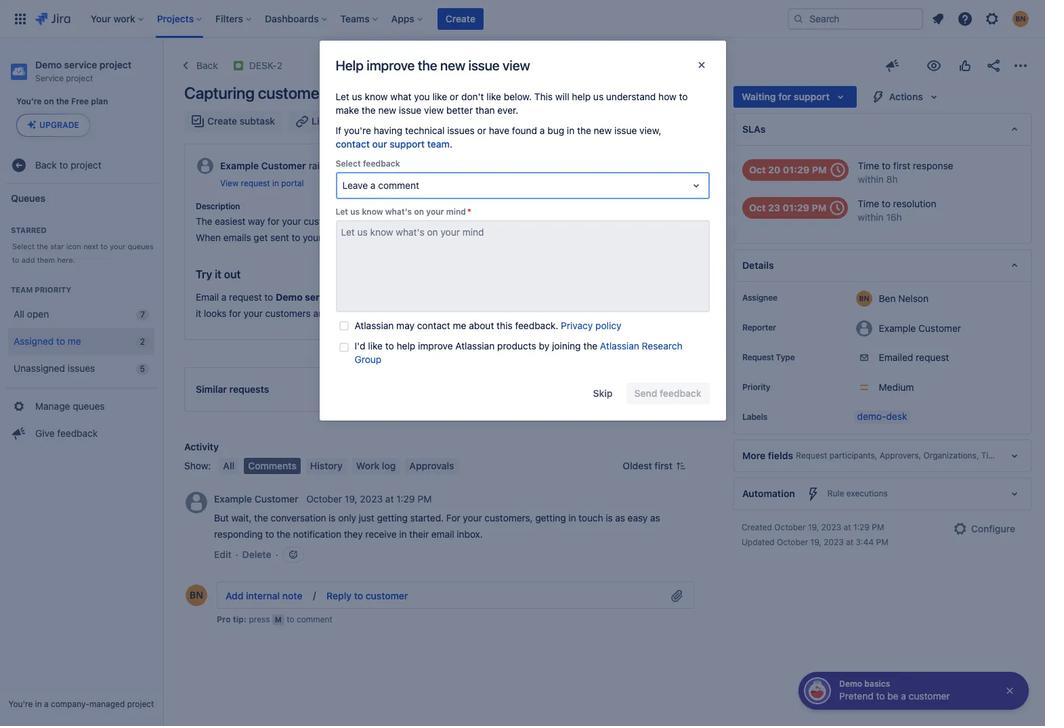 Task type: locate. For each thing, give the bounding box(es) containing it.
1 vertical spatial queues
[[73, 400, 105, 412]]

queues inside select the star icon next to your queues to add them here.
[[128, 242, 154, 251]]

queues inside button
[[73, 400, 105, 412]]

0 vertical spatial for
[[268, 215, 280, 227]]

email inside but wait, the conversation is only just getting started. for your customers, getting in touch is as easy as responding to the notification they receive in their email inbox.
[[432, 528, 454, 540]]

2 oct from the top
[[749, 202, 766, 213]]

01:29 right 23
[[783, 202, 810, 213]]

back up queues
[[35, 159, 57, 170]]

slas element
[[734, 113, 1032, 146]]

capturing customer email requests
[[184, 83, 431, 102]]

2 within from the top
[[858, 211, 884, 223]]

is inside the easiest way for your customer's to request help is by sending an email request to your service project. when emails get sent to your project, they land in your queue as a request (just like this one).
[[422, 215, 429, 227]]

view
[[503, 57, 530, 73], [424, 104, 444, 116]]

m
[[275, 615, 282, 624]]

1 getting from the left
[[377, 512, 408, 524]]

0 vertical spatial comment
[[378, 180, 419, 191]]

create up help improve the new issue view
[[446, 13, 476, 24]]

they inside but wait, the conversation is only just getting started. for your customers, getting in touch is as easy as responding to the notification they receive in their email inbox.
[[344, 528, 363, 540]]

time
[[858, 160, 880, 171], [858, 198, 879, 209]]

you're left the "company-"
[[8, 699, 33, 709]]

first inside time to first response within 8h
[[894, 160, 911, 171]]

time up the within 8h button
[[858, 160, 880, 171]]

labels
[[743, 412, 768, 422]]

configure link
[[944, 518, 1024, 540]]

2 inside team priority group
[[140, 337, 145, 347]]

demo inside demo service project service project
[[35, 59, 62, 70]]

october
[[306, 494, 342, 505], [775, 522, 806, 533], [777, 537, 808, 547]]

an
[[482, 215, 492, 227]]

1 vertical spatial by
[[539, 340, 550, 352]]

create inside button
[[446, 13, 476, 24]]

know inside let us know what you like or don't like below. this will help us understand how to make the new issue view better than ever.
[[365, 91, 388, 102]]

0 vertical spatial service
[[64, 59, 97, 70]]

0 vertical spatial you're
[[16, 96, 42, 106]]

0 horizontal spatial this
[[338, 160, 354, 171]]

back for back to project
[[35, 159, 57, 170]]

manage queues
[[35, 400, 105, 412]]

to inside reply to customer button
[[354, 590, 363, 602]]

sent
[[270, 232, 289, 243]]

demo up 'customers'
[[276, 291, 303, 303]]

menu bar
[[216, 458, 461, 474]]

0 horizontal spatial me
[[68, 335, 81, 347]]

within left 16h
[[858, 211, 884, 223]]

1 vertical spatial october
[[775, 522, 806, 533]]

time for time to first response within 8h
[[858, 160, 880, 171]]

1 oct from the top
[[749, 164, 766, 175]]

0 horizontal spatial new
[[378, 104, 396, 116]]

how right the see on the top right of the page
[[648, 291, 666, 303]]

2 horizontal spatial new
[[594, 125, 612, 136]]

request
[[743, 352, 774, 363]]

01:29 for 23
[[783, 202, 810, 213]]

0 horizontal spatial or
[[450, 91, 459, 102]]

1 time from the top
[[858, 160, 880, 171]]

1 vertical spatial 2
[[140, 337, 145, 347]]

16h
[[887, 211, 902, 223]]

1 vertical spatial demo
[[276, 291, 303, 303]]

their
[[409, 528, 429, 540]]

new inside let us know what you like or don't like below. this will help us understand how to make the new issue view better than ever.
[[378, 104, 396, 116]]

within 8h button
[[858, 173, 898, 186]]

skip button
[[585, 383, 621, 404]]

to inside back to project link
[[59, 159, 68, 170]]

0 vertical spatial feedback
[[363, 159, 400, 169]]

0 horizontal spatial select
[[12, 242, 35, 251]]

select for select feedback
[[336, 159, 361, 169]]

reply to customer
[[327, 590, 408, 602]]

request type
[[743, 352, 795, 363]]

pm right 23
[[812, 202, 827, 213]]

priority
[[35, 285, 71, 294], [743, 382, 771, 392]]

Let us know what's on your mind text field
[[336, 220, 710, 312]]

all right show:
[[223, 460, 235, 472]]

1 vertical spatial how
[[648, 291, 666, 303]]

contact down you're
[[336, 138, 370, 150]]

manage queues button
[[5, 393, 157, 420]]

how inside let us know what you like or don't like below. this will help us understand how to make the new issue view better than ever.
[[659, 91, 677, 102]]

atlassian down about
[[456, 340, 495, 352]]

first
[[894, 160, 911, 171], [655, 460, 673, 472]]

1 horizontal spatial me
[[453, 320, 466, 331]]

activity
[[184, 441, 219, 453]]

capturing
[[184, 83, 255, 102]]

feedback for select feedback
[[363, 159, 400, 169]]

2 horizontal spatial this
[[558, 232, 574, 243]]

feedback inside button
[[57, 427, 98, 439]]

improve up what
[[367, 57, 415, 73]]

0 vertical spatial me
[[453, 320, 466, 331]]

october up only
[[306, 494, 342, 505]]

back to project link
[[5, 152, 157, 179]]

in inside if you're having technical issues or have found a bug in the new issue view, contact our support team .
[[567, 125, 575, 136]]

help
[[336, 57, 364, 73]]

back link
[[176, 55, 222, 77]]

1 horizontal spatial first
[[894, 160, 911, 171]]

0 horizontal spatial issues
[[68, 362, 95, 374]]

01:29 right 20 at top right
[[783, 164, 810, 175]]

1 vertical spatial improve
[[418, 340, 453, 352]]

1 vertical spatial customer
[[366, 590, 408, 602]]

1 horizontal spatial contact
[[417, 320, 450, 331]]

october right created
[[775, 522, 806, 533]]

/
[[311, 590, 319, 601]]

0 vertical spatial create
[[446, 13, 476, 24]]

1 vertical spatial time
[[858, 198, 879, 209]]

0 horizontal spatial service
[[64, 59, 97, 70]]

0 vertical spatial let
[[336, 91, 349, 102]]

let for let us know what you like or don't like below. this will help us understand how to make the new issue view better than ever.
[[336, 91, 349, 102]]

clockicon image left within 16h button
[[827, 197, 848, 219]]

0 vertical spatial email
[[408, 160, 432, 171]]

0 vertical spatial how
[[659, 91, 677, 102]]

a inside the easiest way for your customer's to request help is by sending an email request to your service project. when emails get sent to your project, they land in your queue as a request (just like this one).
[[476, 232, 481, 243]]

oct left 23
[[749, 202, 766, 213]]

it right try
[[215, 268, 221, 280]]

1 vertical spatial for
[[229, 308, 241, 319]]

out
[[224, 268, 241, 280]]

0 vertical spatial customer
[[258, 83, 325, 102]]

and
[[313, 308, 329, 319]]

1 let from the top
[[336, 91, 349, 102]]

0 vertical spatial at
[[385, 494, 394, 505]]

icon
[[66, 242, 81, 251]]

1 horizontal spatial for
[[268, 215, 280, 227]]

request up land
[[366, 215, 399, 227]]

hide details button
[[614, 155, 683, 177]]

clockicon image for oct 20 01:29 pm
[[827, 159, 849, 181]]

for right looks
[[229, 308, 241, 319]]

view inside let us know what you like or don't like below. this will help us understand how to make the new issue view better than ever.
[[424, 104, 444, 116]]

like right (just
[[541, 232, 556, 243]]

us
[[352, 91, 362, 102], [593, 91, 604, 102], [350, 207, 360, 217]]

01:29
[[783, 164, 810, 175], [783, 202, 810, 213]]

1 horizontal spatial atlassian
[[456, 340, 495, 352]]

be
[[888, 690, 899, 702]]

requests right the similar
[[229, 383, 269, 395]]

email a request to demo service project's
[[196, 291, 382, 303]]

all inside button
[[223, 460, 235, 472]]

raised
[[309, 160, 336, 171]]

october right updated
[[777, 537, 808, 547]]

0 horizontal spatial contact
[[336, 138, 370, 150]]

1 within from the top
[[858, 173, 884, 185]]

1:29
[[396, 494, 415, 505], [854, 522, 870, 533]]

star
[[50, 242, 64, 251]]

time inside time to first response within 8h
[[858, 160, 880, 171]]

reporter
[[743, 323, 776, 333]]

.
[[450, 138, 453, 150]]

to inside but wait, the conversation is only just getting started. for your customers, getting in touch is as easy as responding to the notification they receive in their email inbox.
[[265, 528, 274, 540]]

clockicon image left the within 8h button
[[827, 159, 849, 181]]

1 clockicon image from the top
[[827, 159, 849, 181]]

it left looks
[[196, 308, 201, 319]]

create banner
[[0, 0, 1045, 38]]

2 let from the top
[[336, 207, 348, 217]]

0 horizontal spatial is
[[329, 512, 336, 524]]

open image
[[688, 178, 704, 194]]

this right about
[[497, 320, 513, 331]]

0 horizontal spatial back
[[35, 159, 57, 170]]

time inside the time to resolution within 16h
[[858, 198, 879, 209]]

demo service project service project
[[35, 59, 132, 83]]

1:29 up the 3:44
[[854, 522, 870, 533]]

0 vertical spatial or
[[450, 91, 459, 102]]

me left about
[[453, 320, 466, 331]]

as down the sending
[[464, 232, 474, 243]]

below.
[[504, 91, 532, 102]]

queues right the next
[[128, 242, 154, 251]]

queues up give feedback button
[[73, 400, 105, 412]]

pm up the 3:44
[[872, 522, 884, 533]]

1 horizontal spatial on
[[414, 207, 424, 217]]

0 horizontal spatial first
[[655, 460, 673, 472]]

as left easy in the bottom of the page
[[615, 512, 625, 524]]

2 getting from the left
[[535, 512, 566, 524]]

priority up open
[[35, 285, 71, 294]]

0 vertical spatial select
[[336, 159, 361, 169]]

you're down the service
[[16, 96, 42, 106]]

easy
[[628, 512, 648, 524]]

0 horizontal spatial by
[[432, 215, 442, 227]]

executions
[[847, 489, 888, 499]]

create inside 'button'
[[207, 115, 237, 127]]

1 horizontal spatial getting
[[535, 512, 566, 524]]

example customer raised this request via email
[[220, 160, 432, 171]]

email up looks
[[196, 291, 219, 303]]

or left have
[[477, 125, 486, 136]]

customer
[[261, 160, 306, 171]]

0 vertical spatial queues
[[128, 242, 154, 251]]

1 vertical spatial 01:29
[[783, 202, 810, 213]]

your up inbox.
[[463, 512, 482, 524]]

0 vertical spatial contact
[[336, 138, 370, 150]]

1 horizontal spatial back
[[196, 60, 218, 71]]

select up add
[[12, 242, 35, 251]]

let inside let us know what you like or don't like below. this will help us understand how to make the new issue view better than ever.
[[336, 91, 349, 102]]

1 horizontal spatial service
[[305, 291, 339, 303]]

getting up "receive" on the left
[[377, 512, 408, 524]]

2023 down the rule
[[822, 522, 842, 533]]

2 clockicon image from the top
[[827, 197, 848, 219]]

20
[[768, 164, 781, 175]]

1 vertical spatial 2023
[[822, 522, 842, 533]]

view down you
[[424, 104, 444, 116]]

1 horizontal spatial is
[[422, 215, 429, 227]]

within inside the time to resolution within 16h
[[858, 211, 884, 223]]

us up make
[[352, 91, 362, 102]]

is left only
[[329, 512, 336, 524]]

create subtask button
[[184, 110, 283, 132]]

request down out
[[229, 291, 262, 303]]

found
[[512, 125, 537, 136]]

a right leave
[[371, 180, 376, 191]]

issues up .
[[447, 125, 475, 136]]

1:29 inside created october 19, 2023 at 1:29 pm updated october 19, 2023 at 3:44 pm
[[854, 522, 870, 533]]

service inside the easiest way for your customer's to request help is by sending an email request to your service project. when emails get sent to your project, they land in your queue as a request (just like this one).
[[588, 215, 620, 227]]

0 vertical spatial email
[[328, 83, 366, 102]]

feedback down manage queues button
[[57, 427, 98, 439]]

1 vertical spatial first
[[655, 460, 673, 472]]

you're for you're on the free plan
[[16, 96, 42, 106]]

new
[[440, 57, 465, 73], [378, 104, 396, 116], [594, 125, 612, 136]]

me
[[453, 320, 466, 331], [68, 335, 81, 347]]

they left land
[[360, 232, 379, 243]]

0 horizontal spatial as
[[464, 232, 474, 243]]

new down understand
[[594, 125, 612, 136]]

comments
[[248, 460, 297, 472]]

select for select the star icon next to your queues to add them here.
[[12, 242, 35, 251]]

in right land
[[402, 232, 410, 243]]

customer right 'reply'
[[366, 590, 408, 602]]

if you're having technical issues or have found a bug in the new issue view, contact our support team .
[[336, 125, 662, 150]]

automation element
[[734, 478, 1032, 510]]

your inside but wait, the conversation is only just getting started. for your customers, getting in touch is as easy as responding to the notification they receive in their email inbox.
[[463, 512, 482, 524]]

0 vertical spatial know
[[365, 91, 388, 102]]

1 vertical spatial create
[[207, 115, 237, 127]]

customer down desk-2 link
[[258, 83, 325, 102]]

how
[[659, 91, 677, 102], [648, 291, 666, 303]]

view up 'below.'
[[503, 57, 530, 73]]

customer inside button
[[366, 590, 408, 602]]

your left the mind
[[426, 207, 444, 217]]

priority up labels at the bottom right
[[743, 382, 771, 392]]

upgrade
[[39, 120, 79, 130]]

clockicon image
[[827, 159, 849, 181], [827, 197, 848, 219]]

1 vertical spatial service
[[588, 215, 620, 227]]

assigned to me
[[14, 335, 81, 347]]

time up within 16h button
[[858, 198, 879, 209]]

menu bar containing all
[[216, 458, 461, 474]]

a left the "company-"
[[44, 699, 49, 709]]

1 horizontal spatial or
[[477, 125, 486, 136]]

how right understand
[[659, 91, 677, 102]]

service up free
[[64, 59, 97, 70]]

profile image of ben nelson image
[[186, 585, 207, 606]]

service up one).
[[588, 215, 620, 227]]

2 vertical spatial customer
[[909, 690, 950, 702]]

in left touch
[[569, 512, 576, 524]]

your right the next
[[110, 242, 126, 251]]

work log button
[[352, 458, 400, 474]]

0 vertical spatial first
[[894, 160, 911, 171]]

a inside if you're having technical issues or have found a bug in the new issue view, contact our support team .
[[540, 125, 545, 136]]

within inside time to first response within 8h
[[858, 173, 884, 185]]

2 vertical spatial help
[[397, 340, 415, 352]]

demo inside demo basics pretend to be a customer
[[839, 679, 863, 689]]

2 01:29 from the top
[[783, 202, 810, 213]]

at down log
[[385, 494, 394, 505]]

email
[[408, 160, 432, 171], [196, 291, 219, 303]]

service up and
[[305, 291, 339, 303]]

0 vertical spatial priority
[[35, 285, 71, 294]]

but wait, the conversation is only just getting started. for your customers, getting in touch is as easy as responding to the notification they receive in their email inbox.
[[214, 512, 663, 540]]

this inside the easiest way for your customer's to request help is by sending an email request to your service project. when emails get sent to your project, they land in your queue as a request (just like this one).
[[558, 232, 574, 243]]

1 vertical spatial 19,
[[808, 522, 819, 533]]

this left one).
[[558, 232, 574, 243]]

1 horizontal spatial queues
[[128, 242, 154, 251]]

demo up pretend
[[839, 679, 863, 689]]

team
[[11, 285, 33, 294]]

1 horizontal spatial new
[[440, 57, 465, 73]]

emails
[[223, 232, 251, 243]]

details element
[[734, 249, 1032, 282]]

let up make
[[336, 91, 349, 102]]

0 horizontal spatial atlassian
[[355, 320, 394, 331]]

1 vertical spatial email
[[196, 291, 219, 303]]

the inside select the star icon next to your queues to add them here.
[[37, 242, 48, 251]]

0 horizontal spatial on
[[44, 96, 54, 106]]

is right what's
[[422, 215, 429, 227]]

1 01:29 from the top
[[783, 164, 810, 175]]

customer's
[[304, 215, 352, 227]]

back to project
[[35, 159, 101, 170]]

2 time from the top
[[858, 198, 879, 209]]

oldest first button
[[615, 458, 694, 474]]

0 vertical spatial 01:29
[[783, 164, 810, 175]]

show image
[[659, 379, 680, 400]]

back
[[196, 60, 218, 71], [35, 159, 57, 170]]

to inside demo basics pretend to be a customer
[[876, 690, 885, 702]]

2 up capturing customer email requests
[[277, 60, 283, 71]]

2 vertical spatial this
[[497, 320, 513, 331]]

inbox.
[[457, 528, 483, 540]]

23
[[768, 202, 781, 213]]

0 vertical spatial by
[[432, 215, 442, 227]]

is right touch
[[606, 512, 613, 524]]

customer right be
[[909, 690, 950, 702]]

rule
[[828, 489, 845, 499]]

know for what
[[365, 91, 388, 102]]

first up 8h
[[894, 160, 911, 171]]

0 horizontal spatial priority
[[35, 285, 71, 294]]

the up them
[[37, 242, 48, 251]]

them
[[37, 255, 55, 264]]

0 horizontal spatial comment
[[297, 614, 333, 625]]

atlassian inside the atlassian research group
[[600, 340, 639, 352]]

) to see how it looks for your customers and agents.
[[196, 291, 668, 319]]

the inside if you're having technical issues or have found a bug in the new issue view, contact our support team .
[[577, 125, 591, 136]]

1 vertical spatial all
[[223, 460, 235, 472]]

but
[[214, 512, 229, 524]]

issue inside if you're having technical issues or have found a bug in the new issue view, contact our support team .
[[615, 125, 637, 136]]

0 vertical spatial clockicon image
[[827, 159, 849, 181]]

issues up manage queues button
[[68, 362, 95, 374]]

jira image
[[35, 11, 70, 27], [35, 11, 70, 27]]

0 vertical spatial on
[[44, 96, 54, 106]]

0 vertical spatial new
[[440, 57, 465, 73]]

know for what's
[[362, 207, 383, 217]]

on right what's
[[414, 207, 424, 217]]

team priority group
[[5, 271, 157, 388]]

1 horizontal spatial this
[[497, 320, 513, 331]]

view,
[[640, 125, 662, 136]]

demo for demo service project
[[35, 59, 62, 70]]

*
[[467, 207, 471, 217]]

select inside select the star icon next to your queues to add them here.
[[12, 242, 35, 251]]

by down feedback. in the top of the page
[[539, 340, 550, 352]]

the right wait, at the bottom left
[[254, 512, 268, 524]]

give
[[35, 427, 55, 439]]

create subtask
[[207, 115, 275, 127]]

1 vertical spatial at
[[844, 522, 851, 533]]

add
[[21, 255, 35, 264]]

project up free
[[66, 73, 93, 83]]

by up queue
[[432, 215, 442, 227]]

within left 8h
[[858, 173, 884, 185]]

request up (just
[[520, 215, 553, 227]]

select
[[336, 159, 361, 169], [12, 242, 35, 251]]

what's
[[385, 207, 412, 217]]

1 horizontal spatial customer
[[366, 590, 408, 602]]

0 vertical spatial issues
[[447, 125, 475, 136]]

me up "unassigned issues"
[[68, 335, 81, 347]]

create down capturing on the top left of the page
[[207, 115, 237, 127]]

group
[[5, 388, 157, 451]]

7
[[140, 310, 145, 320]]

all inside team priority group
[[14, 308, 24, 320]]

at down the rule executions
[[844, 522, 851, 533]]

0 horizontal spatial view
[[424, 104, 444, 116]]

i'd
[[355, 340, 366, 352]]

comment down via
[[378, 180, 419, 191]]

your inside select the star icon next to your queues to add them here.
[[110, 242, 126, 251]]

us for let us know what you like or don't like below. this will help us understand how to make the new issue view better than ever.
[[352, 91, 362, 102]]

2 horizontal spatial customer
[[909, 690, 950, 702]]

a left bug
[[540, 125, 545, 136]]

a right be
[[901, 690, 906, 702]]

01:29 for 20
[[783, 164, 810, 175]]

close image
[[1005, 686, 1016, 696]]

within 16h button
[[858, 211, 902, 224]]

edit
[[214, 549, 231, 560]]

demo for demo basics
[[839, 679, 863, 689]]

1 vertical spatial let
[[336, 207, 348, 217]]

1 horizontal spatial it
[[215, 268, 221, 280]]

email up make
[[328, 83, 366, 102]]

comment down the /
[[297, 614, 333, 625]]

let us know what's on your mind *
[[336, 207, 471, 217]]

for inside ) to see how it looks for your customers and agents.
[[229, 308, 241, 319]]

0 vertical spatial it
[[215, 268, 221, 280]]

at
[[385, 494, 394, 505], [844, 522, 851, 533], [846, 537, 854, 547]]

1 vertical spatial or
[[477, 125, 486, 136]]

0 vertical spatial help
[[572, 91, 591, 102]]

atlassian for group
[[600, 340, 639, 352]]



Task type: vqa. For each thing, say whether or not it's contained in the screenshot.
FEEL on the left bottom
no



Task type: describe. For each thing, give the bounding box(es) containing it.
hide
[[622, 160, 642, 171]]

the down conversation
[[277, 528, 291, 540]]

portal
[[281, 178, 304, 188]]

all for all
[[223, 460, 235, 472]]

delete
[[242, 549, 271, 560]]

group containing manage queues
[[5, 388, 157, 451]]

medium
[[879, 381, 914, 393]]

project.
[[622, 215, 655, 227]]

add internal note
[[226, 590, 302, 602]]

edit button
[[214, 548, 231, 562]]

help inside the easiest way for your customer's to request help is by sending an email request to your service project. when emails get sent to your project, they land in your queue as a request (just like this one).
[[401, 215, 420, 227]]

starred group
[[5, 211, 157, 271]]

all open
[[14, 308, 49, 320]]

like up than
[[487, 91, 501, 102]]

demo basics pretend to be a customer
[[839, 679, 950, 702]]

first inside button
[[655, 460, 673, 472]]

created october 19, 2023 at 1:29 pm updated october 19, 2023 at 3:44 pm
[[742, 522, 889, 547]]

project down upgrade
[[71, 159, 101, 170]]

oct 20 01:29 pm
[[749, 164, 827, 175]]

have
[[489, 125, 510, 136]]

1 horizontal spatial view
[[503, 57, 530, 73]]

1 horizontal spatial comment
[[378, 180, 419, 191]]

queues
[[11, 192, 45, 204]]

example
[[220, 160, 259, 171]]

2 vertical spatial at
[[846, 537, 854, 547]]

newest first image
[[675, 461, 686, 472]]

to inside let us know what you like or don't like below. this will help us understand how to make the new issue view better than ever.
[[679, 91, 688, 102]]

atlassian for contact
[[355, 320, 394, 331]]

as inside the easiest way for your customer's to request help is by sending an email request to your service project. when emails get sent to your project, they land in your queue as a request (just like this one).
[[464, 232, 474, 243]]

desk-
[[249, 60, 277, 71]]

details
[[645, 160, 675, 171]]

0 horizontal spatial email
[[328, 83, 366, 102]]

the up you
[[418, 57, 437, 73]]

a inside demo basics pretend to be a customer
[[901, 690, 906, 702]]

request down the an
[[484, 232, 517, 243]]

email inside the easiest way for your customer's to request help is by sending an email request to your service project. when emails get sent to your project, they land in your queue as a request (just like this one).
[[495, 215, 518, 227]]

give feedback image
[[885, 58, 901, 74]]

view request in portal link
[[220, 177, 304, 190]]

land
[[382, 232, 400, 243]]

contact inside if you're having technical issues or have found a bug in the new issue view, contact our support team .
[[336, 138, 370, 150]]

in inside the easiest way for your customer's to request help is by sending an email request to your service project. when emails get sent to your project, they land in your queue as a request (just like this one).
[[402, 232, 410, 243]]

0 horizontal spatial email
[[196, 291, 219, 303]]

demo-desk link
[[855, 411, 910, 424]]

the easiest way for your customer's to request help is by sending an email request to your service project. when emails get sent to your project, they land in your queue as a request (just like this one).
[[196, 215, 658, 243]]

let for let us know what's on your mind *
[[336, 207, 348, 217]]

pm up started.
[[418, 494, 432, 505]]

service inside demo service project service project
[[64, 59, 97, 70]]

customers
[[265, 308, 311, 319]]

0 vertical spatial october
[[306, 494, 342, 505]]

1 horizontal spatial by
[[539, 340, 550, 352]]

team priority
[[11, 285, 71, 294]]

create for create
[[446, 13, 476, 24]]

your up sent at the top
[[282, 215, 301, 227]]

or inside if you're having technical issues or have found a bug in the new issue view, contact our support team .
[[477, 125, 486, 136]]

get
[[254, 232, 268, 243]]

0 horizontal spatial requests
[[229, 383, 269, 395]]

0 vertical spatial 2
[[277, 60, 283, 71]]

group
[[355, 354, 382, 365]]

they inside the easiest way for your customer's to request help is by sending an email request to your service project. when emails get sent to your project, they land in your queue as a request (just like this one).
[[360, 232, 379, 243]]

automation
[[743, 488, 795, 499]]

Search field
[[788, 8, 923, 29]]

issue inside "button"
[[333, 115, 356, 127]]

team
[[427, 138, 450, 150]]

oct 23 01:29 pm
[[749, 202, 827, 213]]

project right managed
[[127, 699, 154, 709]]

unassigned
[[14, 362, 65, 374]]

help improve the new issue view
[[336, 57, 530, 73]]

slas
[[743, 123, 766, 135]]

in left the "company-"
[[35, 699, 42, 709]]

to inside time to first response within 8h
[[882, 160, 891, 171]]

2 vertical spatial october
[[777, 537, 808, 547]]

pm right 20 at top right
[[812, 164, 827, 175]]

comments button
[[244, 458, 301, 474]]

the down the privacy policy "link"
[[584, 340, 598, 352]]

1 horizontal spatial as
[[615, 512, 625, 524]]

project,
[[325, 232, 358, 243]]

add
[[226, 590, 244, 602]]

time to first response within 8h
[[858, 160, 954, 185]]

reply
[[327, 590, 352, 602]]

emailed request
[[879, 352, 949, 363]]

or inside let us know what you like or don't like below. this will help us understand how to make the new issue view better than ever.
[[450, 91, 459, 102]]

desk-2 link
[[249, 58, 283, 74]]

a up looks
[[221, 291, 227, 303]]

2 vertical spatial 19,
[[811, 537, 822, 547]]

more fields element
[[734, 440, 1032, 472]]

your up one).
[[567, 215, 586, 227]]

in left their in the left of the page
[[399, 528, 407, 540]]

0 vertical spatial 19,
[[345, 494, 357, 505]]

description
[[196, 201, 240, 211]]

log
[[382, 460, 396, 472]]

issues inside if you're having technical issues or have found a bug in the new issue view, contact our support team .
[[447, 125, 475, 136]]

responding
[[214, 528, 263, 540]]

subtask
[[240, 115, 275, 127]]

october 19, 2023 at 1:29 pm
[[306, 494, 432, 505]]

me inside team priority group
[[68, 335, 81, 347]]

(just
[[519, 232, 539, 243]]

issue inside let us know what you like or don't like below. this will help us understand how to make the new issue view better than ever.
[[399, 104, 422, 116]]

like inside the easiest way for your customer's to request help is by sending an email request to your service project. when emails get sent to your project, they land in your queue as a request (just like this one).
[[541, 232, 556, 243]]

give feedback button
[[5, 420, 157, 447]]

technical
[[405, 125, 445, 136]]

desk-2
[[249, 60, 283, 71]]

oct for oct 23 01:29 pm
[[749, 202, 766, 213]]

the left free
[[56, 96, 69, 106]]

it inside ) to see how it looks for your customers and agents.
[[196, 308, 201, 319]]

your left queue
[[413, 232, 432, 243]]

to inside ) to see how it looks for your customers and agents.
[[619, 291, 628, 303]]

0 horizontal spatial improve
[[367, 57, 415, 73]]

add attachment image
[[669, 588, 686, 604]]

1 horizontal spatial demo
[[276, 291, 303, 303]]

0 vertical spatial 2023
[[360, 494, 383, 505]]

customers,
[[485, 512, 533, 524]]

next
[[83, 242, 98, 251]]

1 horizontal spatial email
[[408, 160, 432, 171]]

all for all open
[[14, 308, 24, 320]]

oldest
[[623, 460, 652, 472]]

desk
[[887, 411, 907, 422]]

receive
[[365, 528, 397, 540]]

1 vertical spatial on
[[414, 207, 424, 217]]

history button
[[306, 458, 347, 474]]

your down customer's
[[303, 232, 322, 243]]

what
[[390, 91, 412, 102]]

like right you
[[433, 91, 447, 102]]

2 vertical spatial 2023
[[824, 537, 844, 547]]

primary element
[[8, 0, 788, 38]]

issues inside team priority group
[[68, 362, 95, 374]]

our
[[372, 138, 387, 150]]

reply to customer button
[[319, 586, 416, 607]]

company-
[[51, 699, 89, 709]]

updated
[[742, 537, 775, 547]]

how inside ) to see how it looks for your customers and agents.
[[648, 291, 666, 303]]

project's
[[341, 291, 382, 303]]

plan
[[91, 96, 108, 106]]

us left understand
[[593, 91, 604, 102]]

2 horizontal spatial is
[[606, 512, 613, 524]]

in left portal
[[272, 178, 279, 188]]

emailed
[[879, 352, 914, 363]]

clockicon image for oct 23 01:29 pm
[[827, 197, 848, 219]]

your inside ) to see how it looks for your customers and agents.
[[244, 308, 263, 319]]

2 horizontal spatial as
[[650, 512, 660, 524]]

than
[[476, 104, 495, 116]]

close modal image
[[693, 57, 710, 73]]

like right i'd
[[368, 340, 383, 352]]

easiest
[[215, 215, 246, 227]]

may
[[396, 320, 415, 331]]

project up plan
[[99, 59, 132, 70]]

approvals
[[409, 460, 454, 472]]

similar
[[196, 383, 227, 395]]

request down example
[[241, 178, 270, 188]]

priority inside team priority group
[[35, 285, 71, 294]]

the inside let us know what you like or don't like below. this will help us understand how to make the new issue view better than ever.
[[362, 104, 376, 116]]

request right emailed
[[916, 352, 949, 363]]

back for back
[[196, 60, 218, 71]]

customer inside demo basics pretend to be a customer
[[909, 690, 950, 702]]

1 vertical spatial priority
[[743, 382, 771, 392]]

time to resolution within 16h
[[858, 198, 937, 223]]

1 horizontal spatial improve
[[418, 340, 453, 352]]

time for time to resolution within 16h
[[858, 198, 879, 209]]

atlassian may contact me about this feedback. privacy policy
[[355, 320, 622, 331]]

mind
[[446, 207, 466, 217]]

hide details
[[622, 160, 675, 171]]

you
[[414, 91, 430, 102]]

service
[[35, 73, 64, 83]]

products
[[497, 340, 536, 352]]

more
[[743, 450, 766, 461]]

one).
[[576, 232, 599, 243]]

privacy
[[561, 320, 593, 331]]

wait,
[[231, 512, 252, 524]]

to inside the time to resolution within 16h
[[882, 198, 891, 209]]

the
[[196, 215, 212, 227]]

work
[[356, 460, 380, 472]]

0 vertical spatial 1:29
[[396, 494, 415, 505]]

oct for oct 20 01:29 pm
[[749, 164, 766, 175]]

create for create subtask
[[207, 115, 237, 127]]

to inside team priority group
[[56, 335, 65, 347]]

by inside the easiest way for your customer's to request help is by sending an email request to your service project. when emails get sent to your project, they land in your queue as a request (just like this one).
[[432, 215, 442, 227]]

looks
[[204, 308, 227, 319]]

make
[[336, 104, 359, 116]]

pm right the 3:44
[[876, 537, 889, 547]]

link issue button
[[289, 110, 366, 132]]

you're in a company-managed project
[[8, 699, 154, 709]]

request up leave a comment at the top
[[357, 160, 390, 171]]

for inside the easiest way for your customer's to request help is by sending an email request to your service project. when emails get sent to your project, they land in your queue as a request (just like this one).
[[268, 215, 280, 227]]

help inside let us know what you like or don't like below. this will help us understand how to make the new issue view better than ever.
[[572, 91, 591, 102]]

pretend
[[839, 690, 874, 702]]

1 vertical spatial comment
[[297, 614, 333, 625]]

will
[[555, 91, 570, 102]]

feedback for give feedback
[[57, 427, 98, 439]]

2 vertical spatial service
[[305, 291, 339, 303]]

new inside if you're having technical issues or have found a bug in the new issue view, contact our support team .
[[594, 125, 612, 136]]

started.
[[410, 512, 444, 524]]

us for let us know what's on your mind *
[[350, 207, 360, 217]]

0 vertical spatial requests
[[369, 83, 431, 102]]

you're for you're in a company-managed project
[[8, 699, 33, 709]]

search image
[[793, 13, 804, 24]]



